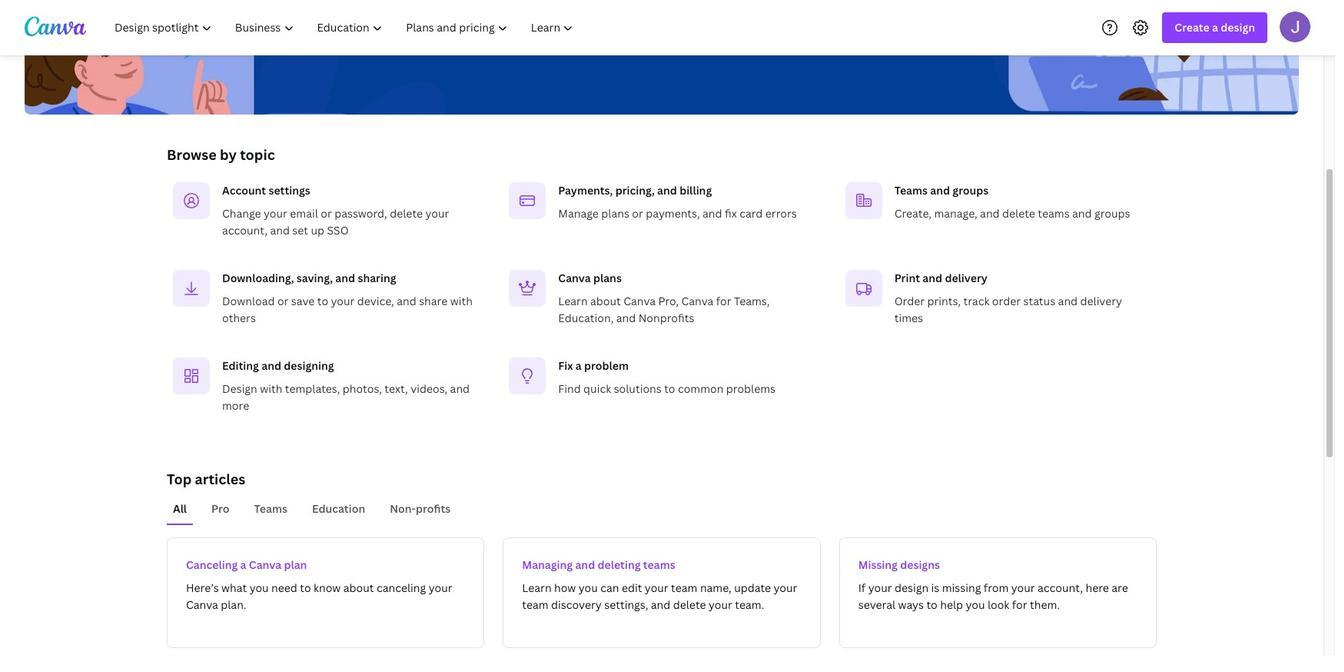 Task type: vqa. For each thing, say whether or not it's contained in the screenshot.


Task type: locate. For each thing, give the bounding box(es) containing it.
plans down pricing,
[[601, 206, 630, 221]]

1 horizontal spatial teams
[[1038, 206, 1070, 221]]

videos,
[[411, 381, 448, 396]]

email
[[290, 206, 318, 221]]

0 horizontal spatial a
[[240, 557, 246, 572]]

find quick solutions to common problems
[[558, 381, 776, 396]]

you for how
[[579, 580, 598, 595]]

download or save to your device, and share with others
[[222, 294, 473, 325]]

1 horizontal spatial a
[[576, 358, 582, 373]]

you down missing
[[966, 597, 985, 612]]

account, down change
[[222, 223, 268, 238]]

templates,
[[285, 381, 340, 396]]

0 horizontal spatial account,
[[222, 223, 268, 238]]

you inside learn how you can edit your team name, update your team discovery settings, and delete your team.
[[579, 580, 598, 595]]

missing
[[942, 580, 981, 595]]

you up "discovery" on the bottom
[[579, 580, 598, 595]]

pricing,
[[616, 183, 655, 198]]

learn about canva pro, canva for teams, education, and nonprofits
[[558, 294, 770, 325]]

a right create
[[1212, 20, 1219, 35]]

1 vertical spatial design
[[895, 580, 929, 595]]

learn down managing
[[522, 580, 552, 595]]

0 horizontal spatial team
[[522, 597, 549, 612]]

a
[[1212, 20, 1219, 35], [576, 358, 582, 373], [240, 557, 246, 572]]

1 horizontal spatial design
[[1221, 20, 1256, 35]]

0 horizontal spatial with
[[260, 381, 282, 396]]

delivery up track
[[945, 271, 988, 285]]

find
[[558, 381, 581, 396]]

name,
[[700, 580, 732, 595]]

0 vertical spatial plans
[[601, 206, 630, 221]]

1 vertical spatial teams
[[643, 557, 676, 572]]

saving,
[[297, 271, 333, 285]]

design inside if your design is missing from your account, here are several ways to help you look for them.
[[895, 580, 929, 595]]

canva inside 'here's what you need to know about canceling your canva plan.'
[[186, 597, 218, 612]]

0 horizontal spatial delete
[[390, 206, 423, 221]]

you right what
[[250, 580, 269, 595]]

delete right "manage,"
[[1003, 206, 1036, 221]]

education button
[[306, 494, 371, 524]]

1 horizontal spatial delivery
[[1081, 294, 1123, 308]]

and
[[657, 183, 677, 198], [931, 183, 950, 198], [703, 206, 722, 221], [980, 206, 1000, 221], [1073, 206, 1092, 221], [270, 223, 290, 238], [335, 271, 355, 285], [923, 271, 943, 285], [397, 294, 416, 308], [1058, 294, 1078, 308], [616, 311, 636, 325], [262, 358, 281, 373], [450, 381, 470, 396], [575, 557, 595, 572], [651, 597, 671, 612]]

others
[[222, 311, 256, 325]]

account, inside if your design is missing from your account, here are several ways to help you look for them.
[[1038, 580, 1083, 595]]

0 horizontal spatial about
[[343, 580, 374, 595]]

your down account settings
[[264, 206, 287, 221]]

2 horizontal spatial a
[[1212, 20, 1219, 35]]

several
[[859, 597, 896, 612]]

design
[[222, 381, 257, 396]]

errors
[[766, 206, 797, 221]]

0 horizontal spatial delivery
[[945, 271, 988, 285]]

0 horizontal spatial groups
[[953, 183, 989, 198]]

top level navigation element
[[105, 12, 587, 43]]

2 vertical spatial a
[[240, 557, 246, 572]]

create, manage, and delete teams and groups
[[895, 206, 1131, 221]]

sso
[[327, 223, 349, 238]]

about right the know
[[343, 580, 374, 595]]

downloading, saving, and sharing
[[222, 271, 396, 285]]

1 horizontal spatial for
[[1012, 597, 1028, 612]]

from
[[984, 580, 1009, 595]]

about
[[590, 294, 621, 308], [343, 580, 374, 595]]

1 horizontal spatial teams
[[895, 183, 928, 198]]

or left save
[[277, 294, 289, 308]]

0 horizontal spatial design
[[895, 580, 929, 595]]

to inside if your design is missing from your account, here are several ways to help you look for them.
[[927, 597, 938, 612]]

1 horizontal spatial or
[[321, 206, 332, 221]]

teams
[[895, 183, 928, 198], [254, 501, 287, 516]]

for left teams,
[[716, 294, 732, 308]]

delete right password,
[[390, 206, 423, 221]]

to down the 'is'
[[927, 597, 938, 612]]

plan
[[284, 557, 307, 572]]

problems
[[726, 381, 776, 396]]

plans up education,
[[593, 271, 622, 285]]

0 horizontal spatial you
[[250, 580, 269, 595]]

account,
[[222, 223, 268, 238], [1038, 580, 1083, 595]]

delete down name,
[[673, 597, 706, 612]]

is
[[931, 580, 940, 595]]

with inside the design with templates, photos, text, videos, and more
[[260, 381, 282, 396]]

0 vertical spatial for
[[716, 294, 732, 308]]

to right need
[[300, 580, 311, 595]]

if your design is missing from your account, here are several ways to help you look for them.
[[859, 580, 1128, 612]]

delete inside learn how you can edit your team name, update your team discovery settings, and delete your team.
[[673, 597, 706, 612]]

canva down here's
[[186, 597, 218, 612]]

2 horizontal spatial you
[[966, 597, 985, 612]]

problem
[[584, 358, 629, 373]]

photos,
[[343, 381, 382, 396]]

about up education,
[[590, 294, 621, 308]]

teams inside button
[[254, 501, 287, 516]]

edit
[[622, 580, 642, 595]]

0 vertical spatial account,
[[222, 223, 268, 238]]

your left device,
[[331, 294, 355, 308]]

your right canceling
[[429, 580, 452, 595]]

0 vertical spatial delivery
[[945, 271, 988, 285]]

teams up create,
[[895, 183, 928, 198]]

0 vertical spatial team
[[671, 580, 698, 595]]

with inside download or save to your device, and share with others
[[450, 294, 473, 308]]

1 vertical spatial delivery
[[1081, 294, 1123, 308]]

with
[[450, 294, 473, 308], [260, 381, 282, 396]]

order
[[895, 294, 925, 308]]

design right create
[[1221, 20, 1256, 35]]

or down payments, pricing, and billing
[[632, 206, 643, 221]]

update
[[734, 580, 771, 595]]

1 vertical spatial with
[[260, 381, 282, 396]]

delivery right status at the top of page
[[1081, 294, 1123, 308]]

billing
[[680, 183, 712, 198]]

for
[[716, 294, 732, 308], [1012, 597, 1028, 612]]

learn up education,
[[558, 294, 588, 308]]

you inside 'here's what you need to know about canceling your canva plan.'
[[250, 580, 269, 595]]

team left name,
[[671, 580, 698, 595]]

fix
[[725, 206, 737, 221]]

0 horizontal spatial learn
[[522, 580, 552, 595]]

canva up need
[[249, 557, 281, 572]]

design up ways
[[895, 580, 929, 595]]

0 horizontal spatial for
[[716, 294, 732, 308]]

or up up
[[321, 206, 332, 221]]

browse
[[167, 145, 217, 164]]

1 horizontal spatial groups
[[1095, 206, 1131, 221]]

top
[[167, 470, 192, 488]]

delete
[[390, 206, 423, 221], [1003, 206, 1036, 221], [673, 597, 706, 612]]

design with templates, photos, text, videos, and more
[[222, 381, 470, 413]]

0 horizontal spatial teams
[[254, 501, 287, 516]]

0 vertical spatial about
[[590, 294, 621, 308]]

0 vertical spatial learn
[[558, 294, 588, 308]]

your right edit
[[645, 580, 669, 595]]

teams right 'pro'
[[254, 501, 287, 516]]

learn inside learn about canva pro, canva for teams, education, and nonprofits
[[558, 294, 588, 308]]

a up what
[[240, 557, 246, 572]]

for right look
[[1012, 597, 1028, 612]]

a inside dropdown button
[[1212, 20, 1219, 35]]

1 vertical spatial learn
[[522, 580, 552, 595]]

design for your
[[895, 580, 929, 595]]

pro,
[[659, 294, 679, 308]]

canva
[[558, 271, 591, 285], [624, 294, 656, 308], [682, 294, 714, 308], [249, 557, 281, 572], [186, 597, 218, 612]]

account, inside 'change your email or password, delete your account, and set up sso'
[[222, 223, 268, 238]]

0 vertical spatial with
[[450, 294, 473, 308]]

with down editing and designing
[[260, 381, 282, 396]]

a for canceling
[[240, 557, 246, 572]]

delivery inside order prints, track order status and delivery times
[[1081, 294, 1123, 308]]

1 horizontal spatial about
[[590, 294, 621, 308]]

your right from
[[1012, 580, 1035, 595]]

1 vertical spatial a
[[576, 358, 582, 373]]

settings
[[269, 183, 310, 198]]

status
[[1024, 294, 1056, 308]]

design for a
[[1221, 20, 1256, 35]]

team left "discovery" on the bottom
[[522, 597, 549, 612]]

1 vertical spatial about
[[343, 580, 374, 595]]

are
[[1112, 580, 1128, 595]]

1 vertical spatial plans
[[593, 271, 622, 285]]

0 vertical spatial design
[[1221, 20, 1256, 35]]

1 horizontal spatial account,
[[1038, 580, 1083, 595]]

missing
[[859, 557, 898, 572]]

0 horizontal spatial or
[[277, 294, 289, 308]]

browse by topic
[[167, 145, 275, 164]]

account
[[222, 183, 266, 198]]

teams for teams
[[254, 501, 287, 516]]

order
[[992, 294, 1021, 308]]

or
[[321, 206, 332, 221], [632, 206, 643, 221], [277, 294, 289, 308]]

teams for teams and groups
[[895, 183, 928, 198]]

0 vertical spatial a
[[1212, 20, 1219, 35]]

1 vertical spatial teams
[[254, 501, 287, 516]]

designing
[[284, 358, 334, 373]]

1 vertical spatial groups
[[1095, 206, 1131, 221]]

0 vertical spatial groups
[[953, 183, 989, 198]]

editing and designing
[[222, 358, 334, 373]]

download
[[222, 294, 275, 308]]

payments,
[[646, 206, 700, 221]]

design inside dropdown button
[[1221, 20, 1256, 35]]

1 vertical spatial account,
[[1038, 580, 1083, 595]]

1 horizontal spatial delete
[[673, 597, 706, 612]]

account, up them.
[[1038, 580, 1083, 595]]

0 vertical spatial teams
[[1038, 206, 1070, 221]]

canceling
[[186, 557, 238, 572]]

1 horizontal spatial with
[[450, 294, 473, 308]]

text,
[[385, 381, 408, 396]]

about inside 'here's what you need to know about canceling your canva plan.'
[[343, 580, 374, 595]]

pro
[[211, 501, 230, 516]]

0 vertical spatial teams
[[895, 183, 928, 198]]

more
[[222, 398, 249, 413]]

teams
[[1038, 206, 1070, 221], [643, 557, 676, 572]]

1 horizontal spatial you
[[579, 580, 598, 595]]

track
[[964, 294, 990, 308]]

to inside download or save to your device, and share with others
[[317, 294, 328, 308]]

if
[[859, 580, 866, 595]]

your up several
[[869, 580, 892, 595]]

learn inside learn how you can edit your team name, update your team discovery settings, and delete your team.
[[522, 580, 552, 595]]

to right save
[[317, 294, 328, 308]]

1 vertical spatial for
[[1012, 597, 1028, 612]]

learn for learn how you can edit your team name, update your team discovery settings, and delete your team.
[[522, 580, 552, 595]]

device,
[[357, 294, 394, 308]]

1 horizontal spatial learn
[[558, 294, 588, 308]]

and inside the design with templates, photos, text, videos, and more
[[450, 381, 470, 396]]

2 horizontal spatial or
[[632, 206, 643, 221]]

for inside if your design is missing from your account, here are several ways to help you look for them.
[[1012, 597, 1028, 612]]

look
[[988, 597, 1010, 612]]

with right share
[[450, 294, 473, 308]]

a right fix
[[576, 358, 582, 373]]

a for create
[[1212, 20, 1219, 35]]



Task type: describe. For each thing, give the bounding box(es) containing it.
or inside 'change your email or password, delete your account, and set up sso'
[[321, 206, 332, 221]]

settings,
[[604, 597, 648, 612]]

education,
[[558, 311, 614, 325]]

profits
[[416, 501, 451, 516]]

teams,
[[734, 294, 770, 308]]

manage plans or payments, and fix card errors
[[558, 206, 797, 221]]

ways
[[898, 597, 924, 612]]

canva up education,
[[558, 271, 591, 285]]

managing
[[522, 557, 573, 572]]

canceling
[[377, 580, 426, 595]]

card
[[740, 206, 763, 221]]

help
[[940, 597, 963, 612]]

downloading,
[[222, 271, 294, 285]]

non-profits button
[[384, 494, 457, 524]]

2 horizontal spatial delete
[[1003, 206, 1036, 221]]

teams and groups
[[895, 183, 989, 198]]

learn for learn about canva pro, canva for teams, education, and nonprofits
[[558, 294, 588, 308]]

and inside learn about canva pro, canva for teams, education, and nonprofits
[[616, 311, 636, 325]]

set
[[292, 223, 308, 238]]

payments, pricing, and billing
[[558, 183, 712, 198]]

jacob simon image
[[1280, 11, 1311, 42]]

articles
[[195, 470, 245, 488]]

account settings
[[222, 183, 310, 198]]

you inside if your design is missing from your account, here are several ways to help you look for them.
[[966, 597, 985, 612]]

up
[[311, 223, 325, 238]]

managing and deleting teams
[[522, 557, 676, 572]]

canceling a canva plan
[[186, 557, 307, 572]]

non-
[[390, 501, 416, 516]]

your inside 'here's what you need to know about canceling your canva plan.'
[[429, 580, 452, 595]]

plans for canva
[[593, 271, 622, 285]]

can
[[601, 580, 619, 595]]

share
[[419, 294, 448, 308]]

delete inside 'change your email or password, delete your account, and set up sso'
[[390, 206, 423, 221]]

manage,
[[934, 206, 978, 221]]

create
[[1175, 20, 1210, 35]]

and inside 'change your email or password, delete your account, and set up sso'
[[270, 223, 290, 238]]

for inside learn about canva pro, canva for teams, education, and nonprofits
[[716, 294, 732, 308]]

common
[[678, 381, 724, 396]]

you for what
[[250, 580, 269, 595]]

1 horizontal spatial team
[[671, 580, 698, 595]]

1 vertical spatial team
[[522, 597, 549, 612]]

canva left pro,
[[624, 294, 656, 308]]

to left common
[[664, 381, 675, 396]]

sharing
[[358, 271, 396, 285]]

designs
[[901, 557, 940, 572]]

0 horizontal spatial teams
[[643, 557, 676, 572]]

create a design button
[[1163, 12, 1268, 43]]

team.
[[735, 597, 764, 612]]

order prints, track order status and delivery times
[[895, 294, 1123, 325]]

teams button
[[248, 494, 294, 524]]

your right the update
[[774, 580, 798, 595]]

payments,
[[558, 183, 613, 198]]

need
[[271, 580, 297, 595]]

here's
[[186, 580, 219, 595]]

solutions
[[614, 381, 662, 396]]

canva right pro,
[[682, 294, 714, 308]]

prints,
[[928, 294, 961, 308]]

fix
[[558, 358, 573, 373]]

print and delivery
[[895, 271, 988, 285]]

your down name,
[[709, 597, 733, 612]]

your right password,
[[426, 206, 449, 221]]

topic
[[240, 145, 275, 164]]

create a design
[[1175, 20, 1256, 35]]

canva plans
[[558, 271, 622, 285]]

and inside order prints, track order status and delivery times
[[1058, 294, 1078, 308]]

manage
[[558, 206, 599, 221]]

about inside learn about canva pro, canva for teams, education, and nonprofits
[[590, 294, 621, 308]]

non-profits
[[390, 501, 451, 516]]

missing designs
[[859, 557, 940, 572]]

all button
[[167, 494, 193, 524]]

change your email or password, delete your account, and set up sso
[[222, 206, 449, 238]]

here's what you need to know about canceling your canva plan.
[[186, 580, 452, 612]]

or inside download or save to your device, and share with others
[[277, 294, 289, 308]]

top articles
[[167, 470, 245, 488]]

and inside download or save to your device, and share with others
[[397, 294, 416, 308]]

nonprofits
[[639, 311, 695, 325]]

password,
[[335, 206, 387, 221]]

editing
[[222, 358, 259, 373]]

account, for and
[[222, 223, 268, 238]]

create,
[[895, 206, 932, 221]]

to inside 'here's what you need to know about canceling your canva plan.'
[[300, 580, 311, 595]]

pro button
[[205, 494, 236, 524]]

plans for manage
[[601, 206, 630, 221]]

change
[[222, 206, 261, 221]]

account, for here
[[1038, 580, 1083, 595]]

all
[[173, 501, 187, 516]]

what
[[221, 580, 247, 595]]

here
[[1086, 580, 1109, 595]]

your inside download or save to your device, and share with others
[[331, 294, 355, 308]]

quick
[[584, 381, 611, 396]]

know
[[314, 580, 341, 595]]

a for fix
[[576, 358, 582, 373]]

them.
[[1030, 597, 1060, 612]]

and inside learn how you can edit your team name, update your team discovery settings, and delete your team.
[[651, 597, 671, 612]]

discovery
[[551, 597, 602, 612]]

fix a problem
[[558, 358, 629, 373]]

learn how you can edit your team name, update your team discovery settings, and delete your team.
[[522, 580, 798, 612]]



